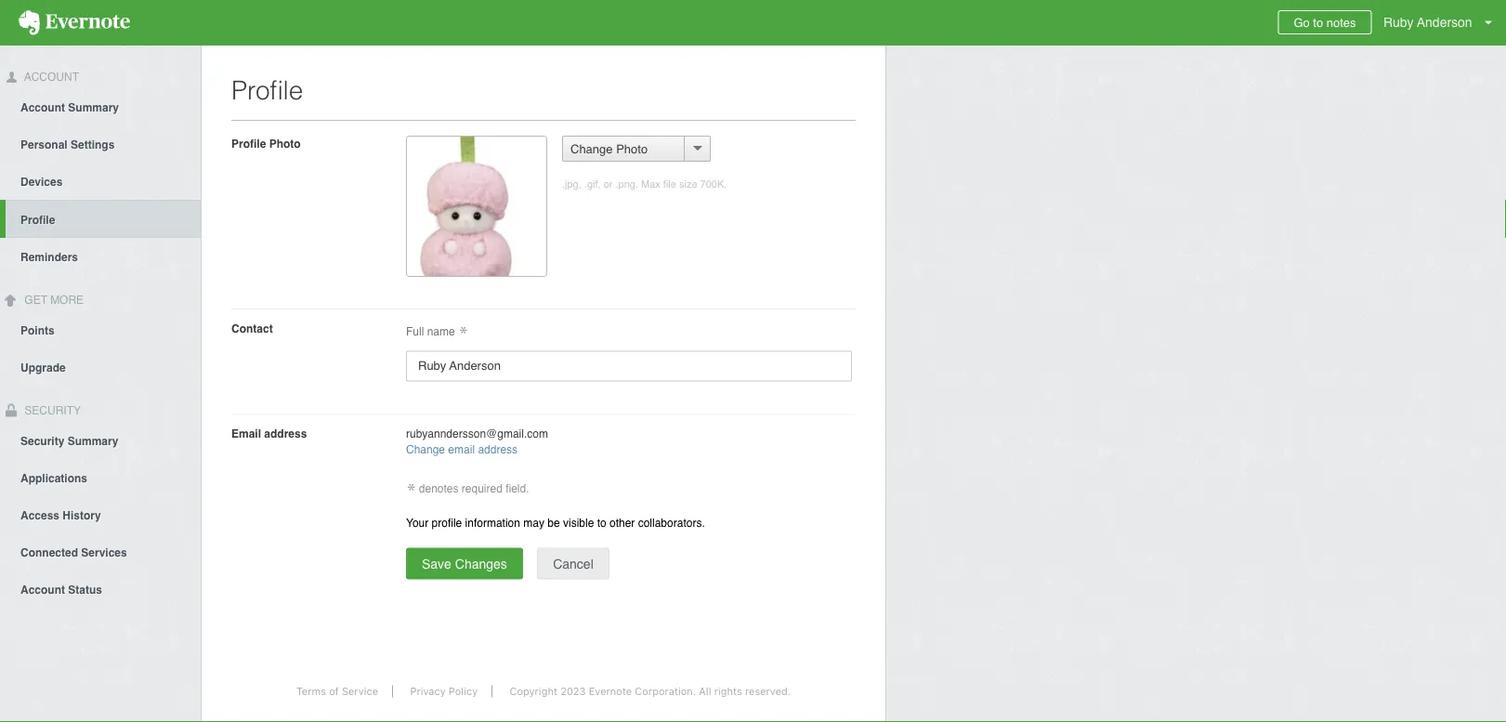 Task type: vqa. For each thing, say whether or not it's contained in the screenshot.
required
yes



Task type: describe. For each thing, give the bounding box(es) containing it.
devices link
[[0, 162, 201, 200]]

reserved.
[[745, 685, 791, 698]]

all
[[699, 685, 711, 698]]

evernote
[[589, 685, 632, 698]]

change inside rubyanndersson@gmail.com change email address
[[406, 443, 445, 456]]

information
[[465, 516, 520, 529]]

terms of service link
[[282, 685, 393, 698]]

contact
[[231, 322, 273, 335]]

account for account summary
[[20, 101, 65, 114]]

connected
[[20, 546, 78, 559]]

get
[[24, 294, 47, 307]]

summary for account summary
[[68, 101, 119, 114]]

points link
[[0, 311, 201, 348]]

privacy policy
[[410, 685, 478, 698]]

profile
[[432, 516, 462, 529]]

connected services link
[[0, 533, 201, 570]]

evernote image
[[0, 10, 149, 35]]

summary for security summary
[[68, 434, 118, 447]]

go
[[1294, 15, 1310, 29]]

be
[[548, 516, 560, 529]]

Full name text field
[[406, 351, 852, 381]]

status
[[68, 583, 102, 596]]

account status link
[[0, 570, 201, 607]]

file
[[663, 178, 677, 190]]

address inside rubyanndersson@gmail.com change email address
[[478, 443, 518, 456]]

services
[[81, 546, 127, 559]]

.gif,
[[584, 178, 601, 190]]

account status
[[20, 583, 102, 596]]

email
[[231, 427, 261, 440]]

700k.
[[700, 178, 727, 190]]

ruby anderson link
[[1379, 0, 1507, 46]]

service
[[342, 685, 378, 698]]

1 horizontal spatial change
[[571, 142, 613, 156]]

visible
[[563, 516, 594, 529]]

security summary link
[[0, 421, 201, 459]]

full name
[[406, 325, 458, 338]]

field.
[[506, 482, 529, 495]]

1 horizontal spatial to
[[1314, 15, 1324, 29]]

may
[[524, 516, 545, 529]]

privacy
[[410, 685, 446, 698]]

profile photo
[[231, 137, 301, 150]]

profile for profile photo
[[231, 137, 266, 150]]

denotes
[[419, 482, 459, 495]]

applications
[[20, 472, 87, 485]]

notes
[[1327, 15, 1357, 29]]

upgrade link
[[0, 348, 201, 385]]

photo for change photo
[[616, 142, 648, 156]]

get more
[[21, 294, 84, 307]]

history
[[63, 509, 101, 522]]

upgrade
[[20, 361, 66, 374]]

0 horizontal spatial to
[[597, 516, 607, 529]]

account summary link
[[0, 88, 201, 125]]

more
[[50, 294, 84, 307]]

security for security
[[21, 404, 81, 417]]

rubyanndersson@gmail.com
[[406, 427, 548, 440]]

your profile information may be visible to other collaborators.
[[406, 516, 705, 529]]

personal settings
[[20, 138, 115, 151]]

go to notes link
[[1278, 10, 1372, 34]]



Task type: locate. For each thing, give the bounding box(es) containing it.
devices
[[20, 175, 63, 188]]

1 vertical spatial summary
[[68, 434, 118, 447]]

photo for profile photo
[[269, 137, 301, 150]]

ruby
[[1384, 15, 1414, 30]]

1 vertical spatial account
[[20, 101, 65, 114]]

privacy policy link
[[396, 685, 493, 698]]

account down connected
[[20, 583, 65, 596]]

or
[[604, 178, 613, 190]]

max
[[641, 178, 661, 190]]

summary up applications link
[[68, 434, 118, 447]]

security
[[21, 404, 81, 417], [20, 434, 64, 447]]

2 vertical spatial account
[[20, 583, 65, 596]]

account for account status
[[20, 583, 65, 596]]

0 horizontal spatial address
[[264, 427, 307, 440]]

evernote link
[[0, 0, 149, 46]]

name
[[427, 325, 455, 338]]

summary
[[68, 101, 119, 114], [68, 434, 118, 447]]

0 horizontal spatial photo
[[269, 137, 301, 150]]

access history link
[[0, 496, 201, 533]]

settings
[[71, 138, 115, 151]]

.jpg, .gif, or .png. max file size 700k.
[[562, 178, 727, 190]]

corporation.
[[635, 685, 696, 698]]

account
[[21, 71, 79, 84], [20, 101, 65, 114], [20, 583, 65, 596]]

profile for profile link
[[20, 214, 55, 227]]

other
[[610, 516, 635, 529]]

to
[[1314, 15, 1324, 29], [597, 516, 607, 529]]

0 vertical spatial profile
[[231, 75, 303, 105]]

1 vertical spatial security
[[20, 434, 64, 447]]

denotes required field.
[[416, 482, 529, 495]]

.png.
[[616, 178, 638, 190]]

points
[[20, 324, 55, 337]]

reminders link
[[0, 238, 201, 275]]

photo
[[269, 137, 301, 150], [616, 142, 648, 156]]

1 horizontal spatial photo
[[616, 142, 648, 156]]

security summary
[[20, 434, 118, 447]]

rights
[[714, 685, 742, 698]]

address
[[264, 427, 307, 440], [478, 443, 518, 456]]

change email address link
[[406, 443, 518, 456]]

security for security summary
[[20, 434, 64, 447]]

personal
[[20, 138, 68, 151]]

terms
[[296, 685, 326, 698]]

account up personal
[[20, 101, 65, 114]]

personal settings link
[[0, 125, 201, 162]]

profile
[[231, 75, 303, 105], [231, 137, 266, 150], [20, 214, 55, 227]]

2 vertical spatial profile
[[20, 214, 55, 227]]

change
[[571, 142, 613, 156], [406, 443, 445, 456]]

.jpg,
[[562, 178, 582, 190]]

to left other
[[597, 516, 607, 529]]

account summary
[[20, 101, 119, 114]]

account up account summary
[[21, 71, 79, 84]]

size
[[679, 178, 698, 190]]

0 vertical spatial address
[[264, 427, 307, 440]]

0 vertical spatial to
[[1314, 15, 1324, 29]]

0 vertical spatial account
[[21, 71, 79, 84]]

applications link
[[0, 459, 201, 496]]

summary up personal settings link
[[68, 101, 119, 114]]

address right email
[[264, 427, 307, 440]]

access history
[[20, 509, 101, 522]]

0 vertical spatial change
[[571, 142, 613, 156]]

copyright
[[510, 685, 558, 698]]

your
[[406, 516, 429, 529]]

email
[[448, 443, 475, 456]]

full
[[406, 325, 424, 338]]

copyright 2023 evernote corporation. all rights reserved.
[[510, 685, 791, 698]]

go to notes
[[1294, 15, 1357, 29]]

anderson
[[1417, 15, 1473, 30]]

None submit
[[406, 548, 523, 579], [537, 548, 609, 579], [406, 548, 523, 579], [537, 548, 609, 579]]

policy
[[449, 685, 478, 698]]

security up security summary
[[21, 404, 81, 417]]

collaborators.
[[638, 516, 705, 529]]

ruby anderson
[[1384, 15, 1473, 30]]

account for account
[[21, 71, 79, 84]]

1 vertical spatial profile
[[231, 137, 266, 150]]

email address
[[231, 427, 307, 440]]

access
[[20, 509, 60, 522]]

1 vertical spatial change
[[406, 443, 445, 456]]

of
[[329, 685, 339, 698]]

connected services
[[20, 546, 127, 559]]

2023
[[561, 685, 586, 698]]

to right go
[[1314, 15, 1324, 29]]

security up applications
[[20, 434, 64, 447]]

change left the email
[[406, 443, 445, 456]]

required
[[462, 482, 503, 495]]

1 vertical spatial to
[[597, 516, 607, 529]]

address down rubyanndersson@gmail.com in the left bottom of the page
[[478, 443, 518, 456]]

0 vertical spatial summary
[[68, 101, 119, 114]]

rubyanndersson@gmail.com change email address
[[406, 427, 548, 456]]

0 horizontal spatial change
[[406, 443, 445, 456]]

change photo
[[571, 142, 648, 156]]

reminders
[[20, 251, 78, 264]]

terms of service
[[296, 685, 378, 698]]

change up .gif,
[[571, 142, 613, 156]]

1 vertical spatial address
[[478, 443, 518, 456]]

profile link
[[6, 200, 201, 238]]

0 vertical spatial security
[[21, 404, 81, 417]]

1 horizontal spatial address
[[478, 443, 518, 456]]



